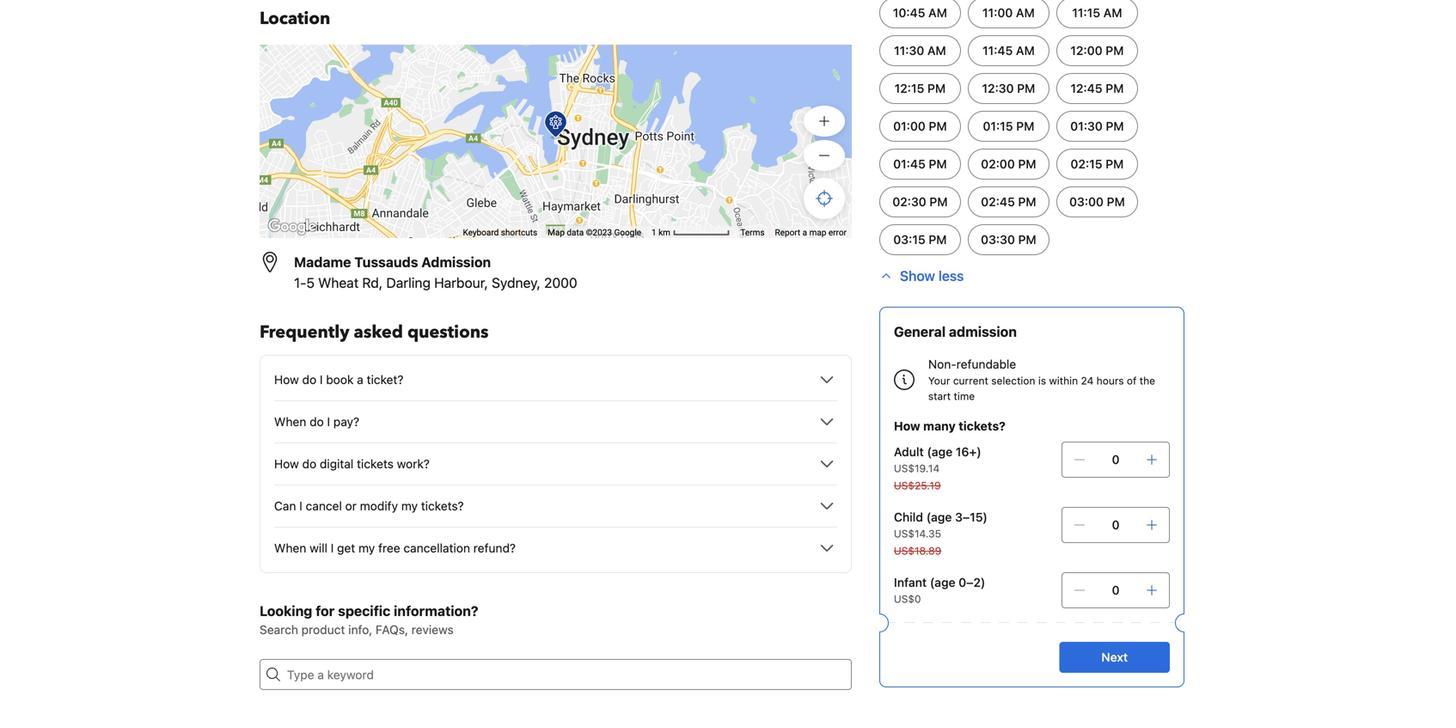 Task type: locate. For each thing, give the bounding box(es) containing it.
(age inside adult (age 16+) us$19.14
[[927, 445, 953, 459]]

when left will
[[274, 541, 306, 556]]

0 horizontal spatial tickets?
[[421, 499, 464, 513]]

01:15 pm
[[983, 119, 1035, 133]]

my inside dropdown button
[[401, 499, 418, 513]]

10:45 am
[[893, 6, 948, 20]]

i inside dropdown button
[[320, 373, 323, 387]]

my right modify
[[401, 499, 418, 513]]

how up can
[[274, 457, 299, 471]]

02:45 pm
[[981, 195, 1037, 209]]

1 vertical spatial my
[[359, 541, 375, 556]]

map
[[810, 228, 827, 238]]

infant
[[894, 576, 927, 590]]

0
[[1112, 453, 1120, 467], [1112, 518, 1120, 532], [1112, 583, 1120, 598]]

keyboard shortcuts
[[463, 228, 538, 238]]

how inside dropdown button
[[274, 373, 299, 387]]

(age left 0–2)
[[930, 576, 956, 590]]

rd,
[[362, 275, 383, 291]]

wheat
[[318, 275, 359, 291]]

1 horizontal spatial tickets?
[[959, 419, 1006, 433]]

1 horizontal spatial a
[[803, 228, 808, 238]]

my inside dropdown button
[[359, 541, 375, 556]]

how up adult
[[894, 419, 921, 433]]

2 vertical spatial how
[[274, 457, 299, 471]]

sydney,
[[492, 275, 541, 291]]

us$18.89
[[894, 545, 942, 557]]

pm for 01:30 pm
[[1106, 119, 1124, 133]]

how inside dropdown button
[[274, 457, 299, 471]]

info,
[[348, 623, 372, 637]]

0 vertical spatial (age
[[927, 445, 953, 459]]

16+)
[[956, 445, 982, 459]]

(age inside infant (age 0–2) us$0
[[930, 576, 956, 590]]

a right book
[[357, 373, 364, 387]]

us$0
[[894, 593, 921, 605]]

1 when from the top
[[274, 415, 306, 429]]

02:15
[[1071, 157, 1103, 171]]

how do digital tickets work? button
[[274, 454, 838, 475]]

©2023
[[586, 228, 612, 238]]

0 horizontal spatial a
[[357, 373, 364, 387]]

shortcuts
[[501, 228, 538, 238]]

my
[[401, 499, 418, 513], [359, 541, 375, 556]]

next button
[[1060, 642, 1170, 673]]

i right can
[[299, 499, 303, 513]]

12:45
[[1071, 81, 1103, 95]]

child
[[894, 510, 924, 525]]

1 0 from the top
[[1112, 453, 1120, 467]]

i left pay?
[[327, 415, 330, 429]]

reviews
[[412, 623, 454, 637]]

a left map
[[803, 228, 808, 238]]

2 0 from the top
[[1112, 518, 1120, 532]]

pm right 01:15
[[1017, 119, 1035, 133]]

harbour,
[[434, 275, 488, 291]]

2 vertical spatial do
[[302, 457, 317, 471]]

am right "11:45"
[[1016, 43, 1035, 58]]

pm right 01:00
[[929, 119, 947, 133]]

pay?
[[334, 415, 360, 429]]

do left pay?
[[310, 415, 324, 429]]

pm for 03:15 pm
[[929, 233, 947, 247]]

2 vertical spatial 0
[[1112, 583, 1120, 598]]

02:00 pm
[[981, 157, 1037, 171]]

of
[[1127, 375, 1137, 387]]

tickets? inside dropdown button
[[421, 499, 464, 513]]

book
[[326, 373, 354, 387]]

0 vertical spatial tickets?
[[959, 419, 1006, 433]]

when inside when will i get my free cancellation refund? dropdown button
[[274, 541, 306, 556]]

am right 11:30
[[928, 43, 947, 58]]

pm right 02:00
[[1019, 157, 1037, 171]]

3 0 from the top
[[1112, 583, 1120, 598]]

digital
[[320, 457, 354, 471]]

01:45 pm
[[894, 157, 947, 171]]

(age down many
[[927, 445, 953, 459]]

11:00
[[983, 6, 1013, 20]]

a inside dropdown button
[[357, 373, 364, 387]]

when inside when do i pay? dropdown button
[[274, 415, 306, 429]]

show less
[[900, 268, 964, 284]]

us$14.35
[[894, 528, 942, 540]]

data
[[567, 228, 584, 238]]

non-
[[929, 357, 957, 371]]

terms
[[741, 228, 765, 238]]

looking
[[260, 603, 312, 620]]

0 horizontal spatial my
[[359, 541, 375, 556]]

1 vertical spatial do
[[310, 415, 324, 429]]

12:45 pm
[[1071, 81, 1124, 95]]

location
[[260, 7, 330, 31]]

pm for 12:45 pm
[[1106, 81, 1124, 95]]

pm right 12:45
[[1106, 81, 1124, 95]]

am for 11:15 am
[[1104, 6, 1123, 20]]

how do i book a ticket? button
[[274, 370, 838, 390]]

report
[[775, 228, 801, 238]]

do for book
[[302, 373, 317, 387]]

1 vertical spatial (age
[[927, 510, 952, 525]]

1 horizontal spatial my
[[401, 499, 418, 513]]

pm right 03:15
[[929, 233, 947, 247]]

do for pay?
[[310, 415, 324, 429]]

google
[[614, 228, 642, 238]]

01:30 pm
[[1071, 119, 1124, 133]]

1 vertical spatial a
[[357, 373, 364, 387]]

am right 10:45
[[929, 6, 948, 20]]

time
[[954, 390, 975, 402]]

tickets?
[[959, 419, 1006, 433], [421, 499, 464, 513]]

10:45
[[893, 6, 926, 20]]

do left book
[[302, 373, 317, 387]]

report a map error link
[[775, 228, 847, 238]]

tickets? up 16+)
[[959, 419, 1006, 433]]

(age up us$14.35
[[927, 510, 952, 525]]

do left the 'digital'
[[302, 457, 317, 471]]

tickets? up cancellation
[[421, 499, 464, 513]]

my right 'get'
[[359, 541, 375, 556]]

1
[[652, 228, 657, 238]]

1 vertical spatial 0
[[1112, 518, 1120, 532]]

0 vertical spatial how
[[274, 373, 299, 387]]

1 vertical spatial tickets?
[[421, 499, 464, 513]]

12:00
[[1071, 43, 1103, 58]]

pm for 12:00 pm
[[1106, 43, 1124, 58]]

03:15
[[894, 233, 926, 247]]

pm for 01:00 pm
[[929, 119, 947, 133]]

0 vertical spatial my
[[401, 499, 418, 513]]

5
[[306, 275, 315, 291]]

pm for 12:15 pm
[[928, 81, 946, 95]]

us$19.14
[[894, 463, 940, 475]]

i right will
[[331, 541, 334, 556]]

pm right 01:30
[[1106, 119, 1124, 133]]

pm for 12:30 pm
[[1017, 81, 1036, 95]]

ticket?
[[367, 373, 404, 387]]

map data ©2023 google
[[548, 228, 642, 238]]

1 vertical spatial how
[[894, 419, 921, 433]]

when for when will i get my free cancellation refund?
[[274, 541, 306, 556]]

1-
[[294, 275, 306, 291]]

2 vertical spatial (age
[[930, 576, 956, 590]]

pm right 02:30
[[930, 195, 948, 209]]

am for 11:30 am
[[928, 43, 947, 58]]

03:30 pm
[[981, 233, 1037, 247]]

darling
[[387, 275, 431, 291]]

pm right 01:45
[[929, 157, 947, 171]]

12:15
[[895, 81, 925, 95]]

pm for 01:45 pm
[[929, 157, 947, 171]]

am
[[929, 6, 948, 20], [1016, 6, 1035, 20], [1104, 6, 1123, 20], [928, 43, 947, 58], [1016, 43, 1035, 58]]

can
[[274, 499, 296, 513]]

pm for 03:00 pm
[[1107, 195, 1125, 209]]

2 when from the top
[[274, 541, 306, 556]]

(age inside child (age 3–15) us$14.35
[[927, 510, 952, 525]]

refund?
[[474, 541, 516, 556]]

i inside dropdown button
[[331, 541, 334, 556]]

google image
[[264, 216, 321, 238]]

pm right 12:15
[[928, 81, 946, 95]]

pm right 02:45
[[1019, 195, 1037, 209]]

do inside dropdown button
[[302, 373, 317, 387]]

am right 11:00
[[1016, 6, 1035, 20]]

1 vertical spatial when
[[274, 541, 306, 556]]

am right 11:15
[[1104, 6, 1123, 20]]

0 for child (age 3–15)
[[1112, 518, 1120, 532]]

when left pay?
[[274, 415, 306, 429]]

the
[[1140, 375, 1156, 387]]

0 vertical spatial when
[[274, 415, 306, 429]]

specific
[[338, 603, 391, 620]]

pm right '03:30'
[[1019, 233, 1037, 247]]

i for book
[[320, 373, 323, 387]]

pm right 03:00
[[1107, 195, 1125, 209]]

pm right 12:00 on the right of the page
[[1106, 43, 1124, 58]]

02:45
[[981, 195, 1015, 209]]

map region
[[260, 45, 852, 238]]

03:30
[[981, 233, 1015, 247]]

pm right "02:15"
[[1106, 157, 1124, 171]]

i left book
[[320, 373, 323, 387]]

0 vertical spatial do
[[302, 373, 317, 387]]

frequently
[[260, 321, 350, 344]]

how down frequently
[[274, 373, 299, 387]]

0 vertical spatial 0
[[1112, 453, 1120, 467]]

pm right "12:30" in the top right of the page
[[1017, 81, 1036, 95]]

a
[[803, 228, 808, 238], [357, 373, 364, 387]]

error
[[829, 228, 847, 238]]



Task type: vqa. For each thing, say whether or not it's contained in the screenshot.
22 inside checkbox
no



Task type: describe. For each thing, give the bounding box(es) containing it.
cancel
[[306, 499, 342, 513]]

frequently asked questions
[[260, 321, 489, 344]]

01:00 pm
[[894, 119, 947, 133]]

can i cancel or modify my tickets? button
[[274, 496, 838, 517]]

when for when do i pay?
[[274, 415, 306, 429]]

01:15
[[983, 119, 1013, 133]]

pm for 02:00 pm
[[1019, 157, 1037, 171]]

11:45 am
[[983, 43, 1035, 58]]

11:30
[[894, 43, 925, 58]]

am for 10:45 am
[[929, 6, 948, 20]]

when will i get my free cancellation refund?
[[274, 541, 516, 556]]

next
[[1102, 651, 1128, 665]]

how for how do digital tickets work?
[[274, 457, 299, 471]]

keyboard
[[463, 228, 499, 238]]

modify
[[360, 499, 398, 513]]

admission
[[422, 254, 491, 270]]

i for get
[[331, 541, 334, 556]]

01:45
[[894, 157, 926, 171]]

pm for 03:30 pm
[[1019, 233, 1037, 247]]

1 km button
[[647, 226, 736, 239]]

admission
[[949, 324, 1017, 340]]

0 for adult (age 16+)
[[1112, 453, 1120, 467]]

tickets
[[357, 457, 394, 471]]

11:15 am
[[1073, 6, 1123, 20]]

pm for 01:15 pm
[[1017, 119, 1035, 133]]

12:30
[[982, 81, 1014, 95]]

asked
[[354, 321, 403, 344]]

faqs,
[[376, 623, 408, 637]]

pm for 02:15 pm
[[1106, 157, 1124, 171]]

many
[[924, 419, 956, 433]]

(age for infant
[[930, 576, 956, 590]]

03:00
[[1070, 195, 1104, 209]]

pm for 02:45 pm
[[1019, 195, 1037, 209]]

product
[[302, 623, 345, 637]]

madame
[[294, 254, 351, 270]]

01:30
[[1071, 119, 1103, 133]]

3–15)
[[955, 510, 988, 525]]

12:15 pm
[[895, 81, 946, 95]]

0 for infant (age 0–2)
[[1112, 583, 1120, 598]]

cancellation
[[404, 541, 470, 556]]

non-refundable your current selection is within 24 hours of the start time
[[929, 357, 1156, 402]]

map
[[548, 228, 565, 238]]

show
[[900, 268, 936, 284]]

infant (age 0–2) us$0
[[894, 576, 986, 605]]

child (age 3–15) us$14.35
[[894, 510, 988, 540]]

11:00 am
[[983, 6, 1035, 20]]

adult
[[894, 445, 924, 459]]

keyboard shortcuts button
[[463, 227, 538, 239]]

02:30
[[893, 195, 927, 209]]

current
[[954, 375, 989, 387]]

how for how do i book a ticket?
[[274, 373, 299, 387]]

when do i pay?
[[274, 415, 360, 429]]

pm for 02:30 pm
[[930, 195, 948, 209]]

general
[[894, 324, 946, 340]]

12:30 pm
[[982, 81, 1036, 95]]

how do digital tickets work?
[[274, 457, 430, 471]]

hours
[[1097, 375, 1124, 387]]

how for how many tickets?
[[894, 419, 921, 433]]

(age for adult
[[927, 445, 953, 459]]

work?
[[397, 457, 430, 471]]

0 vertical spatial a
[[803, 228, 808, 238]]

i for pay?
[[327, 415, 330, 429]]

12:00 pm
[[1071, 43, 1124, 58]]

11:30 am
[[894, 43, 947, 58]]

am for 11:45 am
[[1016, 43, 1035, 58]]

get
[[337, 541, 355, 556]]

tussauds
[[355, 254, 418, 270]]

can i cancel or modify my tickets?
[[274, 499, 464, 513]]

(age for child
[[927, 510, 952, 525]]

less
[[939, 268, 964, 284]]

03:15 pm
[[894, 233, 947, 247]]

search
[[260, 623, 298, 637]]

report a map error
[[775, 228, 847, 238]]

selection
[[992, 375, 1036, 387]]

questions
[[408, 321, 489, 344]]

when do i pay? button
[[274, 412, 838, 433]]

free
[[378, 541, 400, 556]]

will
[[310, 541, 328, 556]]

1 km
[[652, 228, 673, 238]]

do for tickets
[[302, 457, 317, 471]]

km
[[659, 228, 671, 238]]

show less button
[[880, 266, 964, 286]]

01:00
[[894, 119, 926, 133]]

02:15 pm
[[1071, 157, 1124, 171]]

02:00
[[981, 157, 1015, 171]]

Type a keyword field
[[280, 660, 852, 691]]

03:00 pm
[[1070, 195, 1125, 209]]

2000
[[544, 275, 578, 291]]

am for 11:00 am
[[1016, 6, 1035, 20]]



